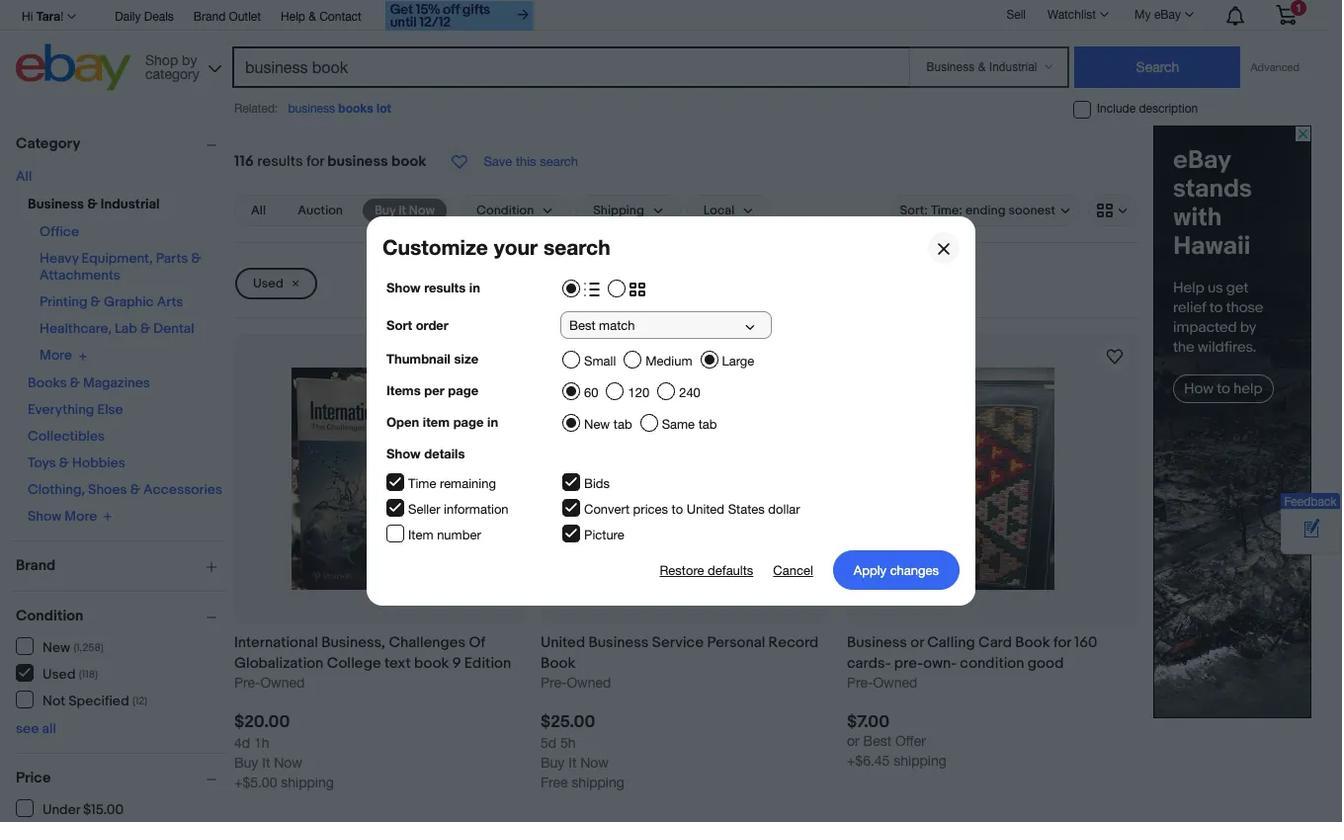 Task type: describe. For each thing, give the bounding box(es) containing it.
my
[[1135, 8, 1151, 22]]

printing
[[40, 294, 87, 310]]

help & contact
[[281, 10, 362, 24]]

convert prices to united states dollar
[[584, 502, 800, 517]]

dollar
[[768, 502, 800, 517]]

daily
[[115, 10, 141, 24]]

it for $20.00
[[262, 755, 270, 771]]

for inside business or calling card book for 160 cards- pre-own- condition good pre-owned
[[1054, 634, 1071, 652]]

business or calling card book for 160 cards- pre-own- condition good link
[[847, 633, 1138, 674]]

text
[[385, 654, 411, 673]]

sort
[[386, 317, 412, 333]]

now inside text field
[[409, 203, 435, 218]]

pre- inside "international business, challenges of globalization college text book 9 edition pre-owned"
[[234, 675, 260, 691]]

owned inside "international business, challenges of globalization college text book 9 edition pre-owned"
[[260, 675, 305, 691]]

get an extra 15% off image
[[385, 1, 534, 31]]

$20.00 4d 1h buy it now +$5.00 shipping
[[234, 713, 334, 791]]

tab for same tab
[[699, 417, 717, 432]]

0 vertical spatial for
[[306, 152, 324, 171]]

1h
[[254, 736, 269, 751]]

open item page in
[[386, 414, 498, 430]]

deals
[[144, 10, 174, 24]]

of
[[469, 634, 485, 652]]

see all
[[16, 721, 56, 737]]

lab
[[115, 320, 137, 337]]

1 horizontal spatial all
[[251, 203, 266, 218]]

specified
[[68, 692, 129, 709]]

related: business books lot
[[234, 101, 391, 116]]

united business service personal record book pre-owned
[[541, 634, 819, 691]]

personal
[[707, 634, 765, 652]]

this
[[516, 154, 536, 169]]

business inside united business service personal record book pre-owned
[[589, 634, 649, 652]]

customize your search
[[383, 235, 611, 260]]

dental
[[153, 320, 194, 337]]

college
[[327, 654, 381, 673]]

heavy equipment, parts & attachments link
[[40, 250, 201, 284]]

it for $25.00
[[569, 755, 577, 771]]

customize
[[383, 235, 488, 260]]

my ebay
[[1135, 8, 1181, 22]]

item number
[[408, 528, 481, 543]]

& left industrial
[[87, 196, 98, 213]]

daily deals
[[115, 10, 174, 24]]

& right shoes
[[130, 481, 140, 498]]

0 vertical spatial book
[[391, 152, 426, 171]]

search for save this search
[[540, 154, 578, 169]]

show results in
[[386, 280, 480, 296]]

sell
[[1007, 8, 1026, 21]]

& inside account navigation
[[309, 10, 316, 24]]

time
[[408, 476, 436, 491]]

restore
[[660, 563, 704, 578]]

page for item
[[453, 414, 484, 430]]

$20.00
[[234, 713, 290, 733]]

include description
[[1097, 102, 1198, 116]]

business for or
[[847, 634, 907, 652]]

business for &
[[28, 196, 84, 213]]

show for show results in
[[386, 280, 421, 296]]

1 vertical spatial all link
[[239, 199, 278, 222]]

convert
[[584, 502, 630, 517]]

business or calling card book for 160 cards- pre-own- condition good pre-owned
[[847, 634, 1098, 691]]

category button
[[16, 134, 225, 153]]

sell link
[[998, 8, 1035, 21]]

watch business or calling card book for 160 cards- pre-own- condition good image
[[1103, 345, 1127, 369]]

& down attachments
[[91, 294, 101, 310]]

banner containing sell
[[16, 0, 1312, 96]]

buy for $20.00
[[234, 755, 258, 771]]

cards-
[[847, 654, 891, 673]]

advanced
[[1251, 61, 1300, 73]]

books & magazines link
[[28, 374, 150, 391]]

united inside united business service personal record book pre-owned
[[541, 634, 585, 652]]

feedback
[[1284, 495, 1337, 509]]

hobbies
[[72, 454, 125, 471]]

daily deals link
[[115, 7, 174, 29]]

+$6.45
[[847, 753, 890, 769]]

under $15.00
[[43, 801, 124, 818]]

service
[[652, 634, 704, 652]]

price
[[16, 769, 51, 788]]

your shopping cart contains 1 item image
[[1275, 5, 1298, 25]]

per
[[424, 383, 445, 398]]

states
[[728, 502, 765, 517]]

medium
[[646, 354, 692, 369]]

tab for new tab
[[614, 417, 632, 432]]

seller
[[408, 502, 440, 517]]

information
[[444, 502, 509, 517]]

customize your search dialog
[[0, 0, 1342, 822]]

see all button
[[16, 721, 56, 737]]

pre-
[[894, 654, 924, 673]]

$15.00
[[83, 801, 124, 818]]

sort order
[[386, 317, 449, 333]]

industrial
[[101, 196, 160, 213]]

include
[[1097, 102, 1136, 116]]

show more button
[[28, 508, 113, 525]]

arts
[[157, 294, 183, 310]]

160
[[1075, 634, 1098, 652]]

save this search
[[484, 154, 578, 169]]

owned inside united business service personal record book pre-owned
[[567, 675, 611, 691]]

& right parts
[[191, 250, 201, 267]]

+$5.00
[[234, 775, 277, 791]]

details
[[424, 446, 465, 462]]

offer
[[896, 734, 926, 749]]

everything else link
[[28, 401, 123, 418]]

bids
[[584, 476, 610, 491]]

equipment,
[[82, 250, 153, 267]]

buy it now
[[375, 203, 435, 218]]

seller information
[[408, 502, 509, 517]]

united business service personal record book heading
[[541, 634, 819, 673]]

now for $25.00
[[580, 755, 609, 771]]

or for business
[[911, 634, 924, 652]]

thumbnail size
[[386, 351, 479, 367]]

more inside button
[[65, 508, 97, 525]]

buy for $25.00
[[541, 755, 565, 771]]

auction link
[[286, 199, 355, 222]]

(1,258)
[[74, 641, 104, 654]]



Task type: locate. For each thing, give the bounding box(es) containing it.
1 horizontal spatial pre-
[[541, 675, 567, 691]]

items per page
[[386, 383, 479, 398]]

owned down pre-
[[873, 675, 918, 691]]

1 horizontal spatial tab
[[699, 417, 717, 432]]

or up pre-
[[911, 634, 924, 652]]

used for used
[[253, 276, 284, 292]]

0 horizontal spatial or
[[847, 734, 860, 749]]

results for in
[[424, 280, 466, 296]]

magazines
[[83, 374, 150, 391]]

tab right same
[[699, 417, 717, 432]]

globalization
[[234, 654, 324, 673]]

united inside customize your search dialog
[[687, 502, 725, 517]]

pre- down cards-
[[847, 675, 873, 691]]

show down clothing,
[[28, 508, 61, 525]]

healthcare,
[[40, 320, 112, 337]]

1 vertical spatial more
[[65, 508, 97, 525]]

pre- up $25.00
[[541, 675, 567, 691]]

shipping right +$5.00 at the left bottom of page
[[281, 775, 334, 791]]

book inside united business service personal record book pre-owned
[[541, 654, 576, 673]]

2 vertical spatial show
[[28, 508, 61, 525]]

shipping inside $7.00 or best offer +$6.45 shipping
[[894, 753, 947, 769]]

0 vertical spatial show
[[386, 280, 421, 296]]

now up +$5.00 at the left bottom of page
[[274, 755, 302, 771]]

business inside related: business books lot
[[288, 102, 335, 116]]

& right lab
[[140, 320, 150, 337]]

1 vertical spatial business
[[328, 152, 388, 171]]

now up "customize"
[[409, 203, 435, 218]]

new inside customize your search dialog
[[584, 417, 610, 432]]

now
[[409, 203, 435, 218], [274, 755, 302, 771], [580, 755, 609, 771]]

clothing, shoes & accessories link
[[28, 481, 222, 498]]

results up order
[[424, 280, 466, 296]]

shipping
[[894, 753, 947, 769], [281, 775, 334, 791], [572, 775, 625, 791]]

my ebay link
[[1124, 3, 1203, 27]]

for up auction in the left of the page
[[306, 152, 324, 171]]

1 vertical spatial for
[[1054, 634, 1071, 652]]

apply
[[854, 563, 887, 578]]

good
[[1028, 654, 1064, 673]]

show for show more
[[28, 508, 61, 525]]

auction
[[298, 203, 343, 218]]

now down $25.00
[[580, 755, 609, 771]]

now for $20.00
[[274, 755, 302, 771]]

business up cards-
[[847, 634, 907, 652]]

1 horizontal spatial now
[[409, 203, 435, 218]]

united business service personal record book image
[[602, 368, 769, 591]]

or inside $7.00 or best offer +$6.45 shipping
[[847, 734, 860, 749]]

united right to
[[687, 502, 725, 517]]

watchlist link
[[1037, 3, 1118, 27]]

pre- inside united business service personal record book pre-owned
[[541, 675, 567, 691]]

0 vertical spatial more
[[40, 347, 72, 364]]

1 horizontal spatial or
[[911, 634, 924, 652]]

healthcare, lab & dental link
[[40, 320, 194, 337]]

116
[[234, 152, 254, 171]]

changes
[[890, 563, 939, 578]]

search right your
[[544, 235, 611, 260]]

new for new (1,258)
[[43, 639, 70, 656]]

5h
[[560, 736, 576, 751]]

business inside business or calling card book for 160 cards- pre-own- condition good pre-owned
[[847, 634, 907, 652]]

free
[[541, 775, 568, 791]]

or inside business or calling card book for 160 cards- pre-own- condition good pre-owned
[[911, 634, 924, 652]]

all link
[[16, 168, 32, 185], [239, 199, 278, 222]]

1 vertical spatial in
[[487, 414, 498, 430]]

page right per at the top of page
[[448, 383, 479, 398]]

apply changes button
[[833, 551, 960, 590]]

None submit
[[1075, 46, 1241, 88]]

page right item
[[453, 414, 484, 430]]

1 pre- from the left
[[234, 675, 260, 691]]

1 vertical spatial page
[[453, 414, 484, 430]]

more up the books
[[40, 347, 72, 364]]

to
[[672, 502, 683, 517]]

1 vertical spatial book
[[541, 654, 576, 673]]

shipping for $20.00
[[281, 775, 334, 791]]

2 horizontal spatial shipping
[[894, 753, 947, 769]]

buy inside $25.00 5d 5h buy it now free shipping
[[541, 755, 565, 771]]

2 tab from the left
[[699, 417, 717, 432]]

business left books
[[288, 102, 335, 116]]

same
[[662, 417, 695, 432]]

large
[[722, 354, 754, 369]]

2 owned from the left
[[567, 675, 611, 691]]

1 horizontal spatial buy
[[375, 203, 396, 218]]

it inside $25.00 5d 5h buy it now free shipping
[[569, 755, 577, 771]]

1 horizontal spatial results
[[424, 280, 466, 296]]

in
[[469, 280, 480, 296], [487, 414, 498, 430]]

owned up $25.00
[[567, 675, 611, 691]]

buy up "customize"
[[375, 203, 396, 218]]

0 horizontal spatial united
[[541, 634, 585, 652]]

240
[[679, 386, 701, 400]]

size
[[454, 351, 479, 367]]

calling
[[927, 634, 975, 652]]

1 horizontal spatial united
[[687, 502, 725, 517]]

1 vertical spatial show
[[386, 446, 421, 462]]

0 vertical spatial or
[[911, 634, 924, 652]]

same tab
[[662, 417, 717, 432]]

2 horizontal spatial buy
[[541, 755, 565, 771]]

related:
[[234, 102, 278, 116]]

0 horizontal spatial shipping
[[281, 775, 334, 791]]

used for used (118)
[[43, 666, 76, 683]]

0 vertical spatial united
[[687, 502, 725, 517]]

edition
[[464, 654, 511, 673]]

toys & hobbies link
[[28, 454, 125, 471]]

2 horizontal spatial business
[[847, 634, 907, 652]]

order
[[416, 317, 449, 333]]

0 vertical spatial new
[[584, 417, 610, 432]]

small
[[584, 354, 616, 369]]

business left service
[[589, 634, 649, 652]]

shipping inside $25.00 5d 5h buy it now free shipping
[[572, 775, 625, 791]]

brand outlet link
[[194, 7, 261, 29]]

apply changes
[[854, 563, 939, 578]]

1 horizontal spatial for
[[1054, 634, 1071, 652]]

page for per
[[448, 383, 479, 398]]

cancel
[[773, 563, 813, 578]]

& up everything else link
[[70, 374, 80, 391]]

in down the customize your search
[[469, 280, 480, 296]]

it up "customize"
[[398, 203, 406, 218]]

search right this
[[540, 154, 578, 169]]

all down category
[[16, 168, 32, 185]]

$25.00 5d 5h buy it now free shipping
[[541, 713, 625, 791]]

buy it now link
[[363, 199, 447, 222]]

all down 116
[[251, 203, 266, 218]]

restore defaults
[[660, 563, 754, 578]]

0 horizontal spatial business
[[28, 196, 84, 213]]

united up $25.00
[[541, 634, 585, 652]]

collectibles link
[[28, 428, 105, 444]]

office heavy equipment, parts & attachments printing & graphic arts healthcare, lab & dental
[[40, 223, 201, 337]]

book up good
[[1015, 634, 1050, 652]]

business or calling card book for 160 cards- pre-own- condition good image
[[930, 368, 1055, 591]]

0 vertical spatial business
[[288, 102, 335, 116]]

$7.00 or best offer +$6.45 shipping
[[847, 713, 947, 769]]

book up buy it now
[[391, 152, 426, 171]]

help
[[281, 10, 305, 24]]

number
[[437, 528, 481, 543]]

search inside dialog
[[544, 235, 611, 260]]

category
[[16, 134, 80, 153]]

2 horizontal spatial it
[[569, 755, 577, 771]]

0 horizontal spatial owned
[[260, 675, 305, 691]]

1 horizontal spatial shipping
[[572, 775, 625, 791]]

accessories
[[143, 481, 222, 498]]

0 horizontal spatial pre-
[[234, 675, 260, 691]]

1 horizontal spatial it
[[398, 203, 406, 218]]

buy up 'free'
[[541, 755, 565, 771]]

3 pre- from the left
[[847, 675, 873, 691]]

1 horizontal spatial owned
[[567, 675, 611, 691]]

120
[[628, 386, 650, 400]]

banner
[[16, 0, 1312, 96]]

0 vertical spatial page
[[448, 383, 479, 398]]

for left 160
[[1054, 634, 1071, 652]]

now inside $25.00 5d 5h buy it now free shipping
[[580, 755, 609, 771]]

items
[[386, 383, 421, 398]]

0 horizontal spatial it
[[262, 755, 270, 771]]

2 pre- from the left
[[541, 675, 567, 691]]

printing & graphic arts link
[[40, 294, 183, 310]]

book
[[391, 152, 426, 171], [414, 654, 449, 673]]

books & magazines everything else collectibles toys & hobbies clothing, shoes & accessories
[[28, 374, 222, 498]]

ebay
[[1154, 8, 1181, 22]]

advertisement region
[[1154, 126, 1312, 719]]

tab down 120
[[614, 417, 632, 432]]

results right 116
[[257, 152, 303, 171]]

buy inside $20.00 4d 1h buy it now +$5.00 shipping
[[234, 755, 258, 771]]

1 horizontal spatial in
[[487, 414, 498, 430]]

2 horizontal spatial now
[[580, 755, 609, 771]]

new for new tab
[[584, 417, 610, 432]]

0 horizontal spatial all link
[[16, 168, 32, 185]]

0 horizontal spatial tab
[[614, 417, 632, 432]]

contact
[[319, 10, 362, 24]]

1 vertical spatial or
[[847, 734, 860, 749]]

2 horizontal spatial pre-
[[847, 675, 873, 691]]

shipping inside $20.00 4d 1h buy it now +$5.00 shipping
[[281, 775, 334, 791]]

2 horizontal spatial owned
[[873, 675, 918, 691]]

60
[[584, 386, 598, 400]]

international business, challenges of globalization college text book 9 edition heading
[[234, 634, 511, 673]]

international business, challenges of globalization college text book 9 edition link
[[234, 633, 525, 674]]

1 tab from the left
[[614, 417, 632, 432]]

results inside customize your search dialog
[[424, 280, 466, 296]]

1 vertical spatial search
[[544, 235, 611, 260]]

card
[[979, 634, 1012, 652]]

see
[[16, 721, 39, 737]]

1 horizontal spatial book
[[1015, 634, 1050, 652]]

0 horizontal spatial buy
[[234, 755, 258, 771]]

0 horizontal spatial in
[[469, 280, 480, 296]]

book left 9
[[414, 654, 449, 673]]

parts
[[156, 250, 188, 267]]

condition button
[[16, 607, 225, 626]]

results
[[257, 152, 303, 171], [424, 280, 466, 296]]

international business, challenges of globalization college text book 9 edition image
[[292, 368, 467, 591]]

book inside "international business, challenges of globalization college text book 9 edition pre-owned"
[[414, 654, 449, 673]]

0 horizontal spatial all
[[16, 168, 32, 185]]

or down the $7.00
[[847, 734, 860, 749]]

owned inside business or calling card book for 160 cards- pre-own- condition good pre-owned
[[873, 675, 918, 691]]

0 vertical spatial search
[[540, 154, 578, 169]]

none submit inside 'banner'
[[1075, 46, 1241, 88]]

(118)
[[79, 668, 98, 681]]

book inside business or calling card book for 160 cards- pre-own- condition good pre-owned
[[1015, 634, 1050, 652]]

1 vertical spatial results
[[424, 280, 466, 296]]

show down open
[[386, 446, 421, 462]]

new up used (118)
[[43, 639, 70, 656]]

more down clothing,
[[65, 508, 97, 525]]

show up sort
[[386, 280, 421, 296]]

0 horizontal spatial for
[[306, 152, 324, 171]]

show more
[[28, 508, 97, 525]]

show for show details
[[386, 446, 421, 462]]

results for for
[[257, 152, 303, 171]]

brand
[[194, 10, 226, 24]]

0 horizontal spatial book
[[541, 654, 576, 673]]

1 vertical spatial united
[[541, 634, 585, 652]]

or for $7.00
[[847, 734, 860, 749]]

search for customize your search
[[544, 235, 611, 260]]

116 results for business book
[[234, 152, 426, 171]]

in right item
[[487, 414, 498, 430]]

business or calling card book for 160 cards- pre-own- condition good heading
[[847, 634, 1098, 673]]

search inside button
[[540, 154, 578, 169]]

new down '60'
[[584, 417, 610, 432]]

owned down globalization at the bottom
[[260, 675, 305, 691]]

0 vertical spatial in
[[469, 280, 480, 296]]

0 horizontal spatial used
[[43, 666, 76, 683]]

book up $25.00
[[541, 654, 576, 673]]

office
[[40, 223, 79, 240]]

1 horizontal spatial used
[[253, 276, 284, 292]]

& right the toys
[[59, 454, 69, 471]]

shoes
[[88, 481, 127, 498]]

pre- inside business or calling card book for 160 cards- pre-own- condition good pre-owned
[[847, 675, 873, 691]]

united
[[687, 502, 725, 517], [541, 634, 585, 652]]

it inside text field
[[398, 203, 406, 218]]

account navigation
[[16, 0, 1312, 34]]

all link down category
[[16, 168, 32, 185]]

book
[[1015, 634, 1050, 652], [541, 654, 576, 673]]

used (118)
[[43, 666, 98, 683]]

it inside $20.00 4d 1h buy it now +$5.00 shipping
[[262, 755, 270, 771]]

business down books
[[328, 152, 388, 171]]

0 vertical spatial all
[[16, 168, 32, 185]]

1 vertical spatial used
[[43, 666, 76, 683]]

1 horizontal spatial business
[[589, 634, 649, 652]]

all link down 116
[[239, 199, 278, 222]]

show details
[[386, 446, 465, 462]]

0 vertical spatial used
[[253, 276, 284, 292]]

1 owned from the left
[[260, 675, 305, 691]]

business
[[288, 102, 335, 116], [328, 152, 388, 171]]

Buy It Now selected text field
[[375, 202, 435, 219]]

0 vertical spatial book
[[1015, 634, 1050, 652]]

it down 5h
[[569, 755, 577, 771]]

1 vertical spatial new
[[43, 639, 70, 656]]

watchlist
[[1048, 8, 1096, 22]]

9
[[452, 654, 461, 673]]

1 vertical spatial book
[[414, 654, 449, 673]]

shipping down offer
[[894, 753, 947, 769]]

item
[[423, 414, 450, 430]]

0 vertical spatial all link
[[16, 168, 32, 185]]

0 horizontal spatial now
[[274, 755, 302, 771]]

show inside show more button
[[28, 508, 61, 525]]

collectibles
[[28, 428, 105, 444]]

business up office
[[28, 196, 84, 213]]

more inside "button"
[[40, 347, 72, 364]]

0 vertical spatial results
[[257, 152, 303, 171]]

buy down 4d
[[234, 755, 258, 771]]

pre- down globalization at the bottom
[[234, 675, 260, 691]]

3 owned from the left
[[873, 675, 918, 691]]

time remaining
[[408, 476, 496, 491]]

0 horizontal spatial results
[[257, 152, 303, 171]]

shipping right 'free'
[[572, 775, 625, 791]]

buy inside text field
[[375, 203, 396, 218]]

& right help at top left
[[309, 10, 316, 24]]

1 vertical spatial all
[[251, 203, 266, 218]]

page
[[448, 383, 479, 398], [453, 414, 484, 430]]

1 horizontal spatial all link
[[239, 199, 278, 222]]

0 horizontal spatial new
[[43, 639, 70, 656]]

under $15.00 link
[[16, 800, 125, 818]]

it down 1h on the left of page
[[262, 755, 270, 771]]

shipping for $25.00
[[572, 775, 625, 791]]

1 horizontal spatial new
[[584, 417, 610, 432]]

now inside $20.00 4d 1h buy it now +$5.00 shipping
[[274, 755, 302, 771]]



Task type: vqa. For each thing, say whether or not it's contained in the screenshot.
the Offer in $169.59 List price: $599.97 72% off or Best Offer
no



